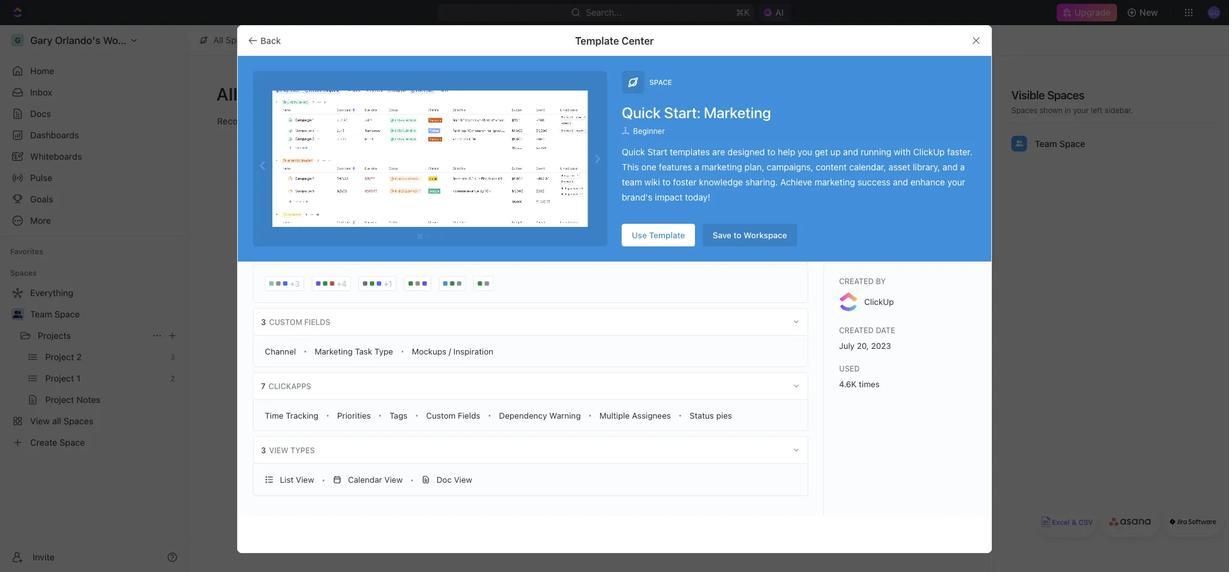Task type: locate. For each thing, give the bounding box(es) containing it.
0 vertical spatial template
[[575, 35, 619, 47]]

whiteboards link
[[5, 147, 183, 167]]

doc view
[[437, 475, 473, 485]]

save to workspace
[[713, 231, 788, 240]]

doc
[[437, 475, 452, 485]]

1 vertical spatial marketing
[[815, 177, 856, 187]]

your inside visible spaces spaces shown in your left sidebar.
[[1074, 106, 1089, 115]]

1 horizontal spatial team
[[1035, 138, 1058, 149]]

a down templates
[[695, 162, 700, 172]]

1 vertical spatial all spaces
[[217, 83, 303, 104]]

2 horizontal spatial view
[[454, 475, 473, 485]]

team space inside "sidebar" 'navigation'
[[30, 309, 80, 320]]

marketing task type
[[315, 347, 393, 356]]

tree containing team space
[[5, 283, 183, 453]]

view right the calendar in the left bottom of the page
[[385, 475, 403, 485]]

• right type
[[401, 347, 404, 356]]

csv
[[1079, 519, 1094, 527]]

• for custom fields
[[488, 411, 492, 420]]

0 vertical spatial 3
[[261, 318, 266, 327]]

0 vertical spatial custom
[[269, 318, 302, 327]]

2 vertical spatial to
[[734, 231, 742, 240]]

spaces down visible
[[1012, 106, 1038, 115]]

1 vertical spatial marketing
[[315, 347, 353, 356]]

clickup down the by on the top right of the page
[[865, 297, 894, 307]]

features
[[659, 162, 693, 172]]

your
[[1074, 106, 1089, 115], [948, 177, 966, 187]]

left
[[1092, 106, 1103, 115]]

1 vertical spatial clickup
[[865, 297, 894, 307]]

list view
[[280, 475, 314, 485]]

1 a from the left
[[695, 162, 700, 172]]

mockups
[[412, 347, 447, 356]]

1 vertical spatial fields
[[458, 411, 481, 420]]

marketing up the designed at the top right of the page
[[704, 104, 772, 121]]

quick for quick start: marketing
[[622, 104, 661, 121]]

workspace
[[744, 231, 788, 240]]

tags
[[390, 411, 408, 420]]

1 vertical spatial created
[[840, 326, 874, 335]]

• left dependency
[[488, 411, 492, 420]]

0 vertical spatial created
[[840, 277, 874, 286]]

0 vertical spatial clickup
[[914, 147, 945, 157]]

team space down in
[[1035, 138, 1086, 149]]

space up start:
[[650, 78, 673, 87]]

0 horizontal spatial clickup
[[865, 297, 894, 307]]

2 3 from the top
[[261, 446, 266, 455]]

2 horizontal spatial to
[[768, 147, 776, 157]]

spaces inside "sidebar" 'navigation'
[[10, 269, 37, 278]]

wiki
[[645, 177, 660, 187]]

team right user group icon
[[1035, 138, 1058, 149]]

search...
[[586, 7, 622, 18]]

with
[[894, 147, 911, 157]]

0 horizontal spatial to
[[663, 177, 671, 187]]

0 horizontal spatial space
[[54, 309, 80, 320]]

use
[[632, 231, 647, 240]]

spaces
[[226, 35, 256, 45], [242, 83, 303, 104], [1048, 88, 1085, 102], [1012, 106, 1038, 115], [576, 259, 602, 267], [10, 269, 37, 278]]

type
[[375, 347, 393, 356]]

space inside "sidebar" 'navigation'
[[54, 309, 80, 320]]

1 horizontal spatial template
[[650, 231, 685, 240]]

7 clickapps
[[261, 382, 311, 391]]

date
[[876, 326, 896, 335]]

template right use
[[650, 231, 685, 240]]

space up projects in the left bottom of the page
[[54, 309, 80, 320]]

and down faster.
[[943, 162, 958, 172]]

2 quick from the top
[[622, 147, 645, 157]]

library,
[[913, 162, 941, 172]]

1 vertical spatial to
[[663, 177, 671, 187]]

0 horizontal spatial and
[[844, 147, 859, 157]]

all spaces left back
[[213, 35, 256, 45]]

1 horizontal spatial custom
[[426, 411, 456, 420]]

3 left view
[[261, 446, 266, 455]]

1 3 from the top
[[261, 318, 266, 327]]

1 vertical spatial space
[[1060, 138, 1086, 149]]

this
[[622, 162, 639, 172]]

inspiration
[[454, 347, 494, 356]]

inbox link
[[5, 82, 183, 103]]

3
[[261, 318, 266, 327], [261, 446, 266, 455]]

1 view from the left
[[296, 475, 314, 485]]

and down asset
[[893, 177, 909, 187]]

0 horizontal spatial marketing
[[315, 347, 353, 356]]

custom
[[269, 318, 302, 327], [426, 411, 456, 420]]

clickup inside quick start templates are designed to help you get up and running with clickup faster. this one features a marketing plan, campaigns, content calendar, asset library, and a team wiki to foster knowledge sharing. achieve marketing success and enhance your brand's impact today!
[[914, 147, 945, 157]]

• right tracking at the left bottom of the page
[[326, 411, 330, 420]]

1 horizontal spatial a
[[961, 162, 965, 172]]

0 vertical spatial marketing
[[704, 104, 772, 121]]

1 horizontal spatial space
[[650, 78, 673, 87]]

view right list
[[296, 475, 314, 485]]

spaces left joined
[[576, 259, 602, 267]]

view for list view
[[296, 475, 314, 485]]

help
[[778, 147, 796, 157]]

view
[[269, 446, 289, 455]]

0 horizontal spatial team space
[[30, 309, 80, 320]]

spaces down back
[[242, 83, 303, 104]]

dependency
[[499, 411, 547, 420]]

spaces left back
[[226, 35, 256, 45]]

3 custom fields
[[261, 318, 330, 327]]

team space up projects in the left bottom of the page
[[30, 309, 80, 320]]

team right user group image
[[30, 309, 52, 320]]

• for dependency warning
[[589, 411, 592, 420]]

1 horizontal spatial fields
[[458, 411, 481, 420]]

• left multiple
[[589, 411, 592, 420]]

priorities
[[337, 411, 371, 420]]

excel & csv
[[1053, 519, 1094, 527]]

1 vertical spatial team space
[[30, 309, 80, 320]]

marketing down content
[[815, 177, 856, 187]]

your right enhance on the top of page
[[948, 177, 966, 187]]

are
[[713, 147, 726, 157]]

• left the tags
[[379, 411, 382, 420]]

get
[[815, 147, 829, 157]]

tree
[[5, 283, 183, 453]]

/
[[449, 347, 451, 356]]

your right in
[[1074, 106, 1089, 115]]

2 created from the top
[[840, 326, 874, 335]]

all spaces down back button
[[217, 83, 303, 104]]

a
[[695, 162, 700, 172], [961, 162, 965, 172]]

• left "status"
[[679, 411, 682, 420]]

space down in
[[1060, 138, 1086, 149]]

3 up channel at the left bottom of page
[[261, 318, 266, 327]]

view for calendar view
[[385, 475, 403, 485]]

plan,
[[745, 162, 765, 172]]

2 vertical spatial space
[[54, 309, 80, 320]]

quick up this on the top of the page
[[622, 147, 645, 157]]

• left doc
[[411, 476, 414, 485]]

1 horizontal spatial clickup
[[914, 147, 945, 157]]

a down faster.
[[961, 162, 965, 172]]

1 created from the top
[[840, 277, 874, 286]]

success
[[858, 177, 891, 187]]

beginner
[[633, 127, 665, 136]]

2 view from the left
[[385, 475, 403, 485]]

1 horizontal spatial to
[[734, 231, 742, 240]]

created inside created date july 20, 2023
[[840, 326, 874, 335]]

all spaces joined
[[565, 259, 626, 267]]

created left the by on the top right of the page
[[840, 277, 874, 286]]

2 horizontal spatial space
[[1060, 138, 1086, 149]]

spaces down favorites button
[[10, 269, 37, 278]]

0 horizontal spatial team
[[30, 309, 52, 320]]

marketing left task
[[315, 347, 353, 356]]

1 horizontal spatial your
[[1074, 106, 1089, 115]]

3 for •
[[261, 318, 266, 327]]

july
[[840, 341, 855, 351]]

team space link
[[30, 305, 180, 325]]

team inside tree
[[30, 309, 52, 320]]

2023
[[872, 341, 892, 351]]

• for time tracking
[[326, 411, 330, 420]]

1 vertical spatial team
[[30, 309, 52, 320]]

achieve
[[781, 177, 813, 187]]

your inside quick start templates are designed to help you get up and running with clickup faster. this one features a marketing plan, campaigns, content calendar, asset library, and a team wiki to foster knowledge sharing. achieve marketing success and enhance your brand's impact today!
[[948, 177, 966, 187]]

center
[[622, 35, 654, 47]]

quick up beginner at the top right
[[622, 104, 661, 121]]

and right up
[[844, 147, 859, 157]]

quick inside quick start templates are designed to help you get up and running with clickup faster. this one features a marketing plan, campaigns, content calendar, asset library, and a team wiki to foster knowledge sharing. achieve marketing success and enhance your brand's impact today!
[[622, 147, 645, 157]]

1 horizontal spatial view
[[385, 475, 403, 485]]

0 vertical spatial team space
[[1035, 138, 1086, 149]]

1 vertical spatial quick
[[622, 147, 645, 157]]

brand's
[[622, 192, 653, 203]]

0 horizontal spatial a
[[695, 162, 700, 172]]

created by
[[840, 277, 886, 286]]

to right save
[[734, 231, 742, 240]]

1 quick from the top
[[622, 104, 661, 121]]

you
[[798, 147, 813, 157]]

0 vertical spatial your
[[1074, 106, 1089, 115]]

0 horizontal spatial template
[[575, 35, 619, 47]]

• for channel
[[304, 347, 307, 356]]

fields left dependency
[[458, 411, 481, 420]]

• right the tags
[[415, 411, 419, 420]]

template
[[575, 35, 619, 47], [650, 231, 685, 240]]

1 horizontal spatial team space
[[1035, 138, 1086, 149]]

custom right the tags
[[426, 411, 456, 420]]

• right channel at the left bottom of page
[[304, 347, 307, 356]]

1 vertical spatial and
[[943, 162, 958, 172]]

1 vertical spatial 3
[[261, 446, 266, 455]]

0 vertical spatial team
[[1035, 138, 1058, 149]]

space
[[650, 78, 673, 87], [1060, 138, 1086, 149], [54, 309, 80, 320]]

0 vertical spatial to
[[768, 147, 776, 157]]

0 vertical spatial and
[[844, 147, 859, 157]]

0 horizontal spatial your
[[948, 177, 966, 187]]

pulse link
[[5, 168, 183, 188]]

used 4.6k times
[[840, 364, 880, 389]]

to right wiki
[[663, 177, 671, 187]]

one
[[642, 162, 657, 172]]

fields up 'marketing task type'
[[304, 318, 330, 327]]

marketing up knowledge
[[702, 162, 743, 172]]

team space
[[1035, 138, 1086, 149], [30, 309, 80, 320]]

3 view from the left
[[454, 475, 473, 485]]

2 vertical spatial and
[[893, 177, 909, 187]]

template down search...
[[575, 35, 619, 47]]

new
[[1140, 7, 1159, 18]]

1 vertical spatial your
[[948, 177, 966, 187]]

and
[[844, 147, 859, 157], [943, 162, 958, 172], [893, 177, 909, 187]]

view right doc
[[454, 475, 473, 485]]

upgrade link
[[1058, 4, 1118, 21]]

all spaces
[[213, 35, 256, 45], [217, 83, 303, 104]]

1 vertical spatial template
[[650, 231, 685, 240]]

• for marketing task type
[[401, 347, 404, 356]]

clickup up library,
[[914, 147, 945, 157]]

docs
[[30, 109, 51, 119]]

in
[[1065, 106, 1072, 115]]

to left help
[[768, 147, 776, 157]]

• for multiple assignees
[[679, 411, 682, 420]]

created up 20,
[[840, 326, 874, 335]]

created
[[840, 277, 874, 286], [840, 326, 874, 335]]

template center
[[575, 35, 654, 47]]

times
[[859, 380, 880, 389]]

projects
[[38, 331, 71, 341]]

0 horizontal spatial view
[[296, 475, 314, 485]]

0 vertical spatial quick
[[622, 104, 661, 121]]

favorites button
[[5, 244, 48, 259]]

0 horizontal spatial fields
[[304, 318, 330, 327]]

channel
[[265, 347, 296, 356]]

0 vertical spatial marketing
[[702, 162, 743, 172]]

marketing
[[704, 104, 772, 121], [315, 347, 353, 356]]

custom up channel at the left bottom of page
[[269, 318, 302, 327]]



Task type: describe. For each thing, give the bounding box(es) containing it.
+1
[[384, 279, 392, 288]]

dashboards link
[[5, 125, 183, 145]]

3 view types
[[261, 446, 315, 455]]

new button
[[1123, 3, 1166, 23]]

status pies
[[690, 411, 732, 420]]

quick start: marketing
[[622, 104, 772, 121]]

20,
[[857, 341, 869, 351]]

0 vertical spatial all
[[213, 35, 223, 45]]

goals
[[30, 194, 53, 205]]

&
[[1072, 519, 1077, 527]]

impact
[[655, 192, 683, 203]]

1 vertical spatial all
[[217, 83, 238, 104]]

1 horizontal spatial marketing
[[815, 177, 856, 187]]

0 vertical spatial space
[[650, 78, 673, 87]]

up
[[831, 147, 841, 157]]

upgrade
[[1075, 7, 1111, 18]]

• for priorities
[[379, 411, 382, 420]]

visible spaces spaces shown in your left sidebar.
[[1012, 88, 1134, 115]]

joined
[[605, 259, 626, 267]]

designed
[[728, 147, 765, 157]]

sharing.
[[746, 177, 778, 187]]

dependency warning
[[499, 411, 581, 420]]

7
[[261, 382, 266, 391]]

docs link
[[5, 104, 183, 124]]

calendar,
[[850, 162, 887, 172]]

3 for list view
[[261, 446, 266, 455]]

2 horizontal spatial and
[[943, 162, 958, 172]]

quick for quick start templates are designed to help you get up and running with clickup faster. this one features a marketing plan, campaigns, content calendar, asset library, and a team wiki to foster knowledge sharing. achieve marketing success and enhance your brand's impact today!
[[622, 147, 645, 157]]

asset
[[889, 162, 911, 172]]

back
[[261, 35, 281, 46]]

types
[[291, 446, 315, 455]]

0 vertical spatial fields
[[304, 318, 330, 327]]

tree inside "sidebar" 'navigation'
[[5, 283, 183, 453]]

assignees
[[632, 411, 671, 420]]

start
[[648, 147, 668, 157]]

save
[[713, 231, 732, 240]]

by
[[876, 277, 886, 286]]

0 horizontal spatial custom
[[269, 318, 302, 327]]

home link
[[5, 61, 183, 81]]

2 vertical spatial all
[[565, 259, 574, 267]]

1 vertical spatial custom
[[426, 411, 456, 420]]

custom fields
[[426, 411, 481, 420]]

created for created date july 20, 2023
[[840, 326, 874, 335]]

inbox
[[30, 87, 52, 98]]

clickapps
[[269, 382, 311, 391]]

campaigns,
[[767, 162, 814, 172]]

shown
[[1040, 106, 1063, 115]]

spaces up in
[[1048, 88, 1085, 102]]

time
[[265, 411, 284, 420]]

knowledge
[[699, 177, 743, 187]]

time tracking
[[265, 411, 319, 420]]

user group image
[[13, 311, 22, 318]]

0 horizontal spatial marketing
[[702, 162, 743, 172]]

mockups / inspiration
[[412, 347, 494, 356]]

⌘k
[[736, 7, 750, 18]]

templates
[[670, 147, 710, 157]]

sidebar navigation
[[0, 25, 188, 573]]

invite
[[33, 553, 55, 563]]

back button
[[243, 31, 289, 51]]

calendar view
[[348, 475, 403, 485]]

calendar
[[348, 475, 382, 485]]

excel
[[1053, 519, 1070, 527]]

user group image
[[1016, 140, 1024, 147]]

0 vertical spatial all spaces
[[213, 35, 256, 45]]

excel & csv link
[[1038, 507, 1098, 538]]

whiteboards
[[30, 151, 82, 162]]

1 horizontal spatial marketing
[[704, 104, 772, 121]]

+4
[[337, 279, 347, 288]]

pies
[[717, 411, 732, 420]]

dashboards
[[30, 130, 79, 140]]

pulse
[[30, 173, 52, 183]]

faster.
[[948, 147, 973, 157]]

created for created by
[[840, 277, 874, 286]]

quick start templates are designed to help you get up and running with clickup faster. this one features a marketing plan, campaigns, content calendar, asset library, and a team wiki to foster knowledge sharing. achieve marketing success and enhance your brand's impact today!
[[622, 147, 973, 203]]

start:
[[664, 104, 701, 121]]

visible
[[1012, 88, 1045, 102]]

multiple
[[600, 411, 630, 420]]

enhance
[[911, 177, 946, 187]]

view for doc view
[[454, 475, 473, 485]]

today!
[[685, 192, 711, 203]]

task
[[355, 347, 372, 356]]

tracking
[[286, 411, 319, 420]]

+3
[[290, 279, 300, 288]]

projects link
[[38, 326, 147, 346]]

goals link
[[5, 189, 183, 210]]

4.6k
[[840, 380, 857, 389]]

home
[[30, 66, 54, 76]]

multiple assignees
[[600, 411, 671, 420]]

content
[[816, 162, 847, 172]]

list
[[280, 475, 294, 485]]

• for tags
[[415, 411, 419, 420]]

created date july 20, 2023
[[840, 326, 896, 351]]

1 horizontal spatial and
[[893, 177, 909, 187]]

2 a from the left
[[961, 162, 965, 172]]

foster
[[673, 177, 697, 187]]

team
[[622, 177, 642, 187]]

• right list view
[[322, 476, 326, 485]]



Task type: vqa. For each thing, say whether or not it's contained in the screenshot.
Start Date's the 5
no



